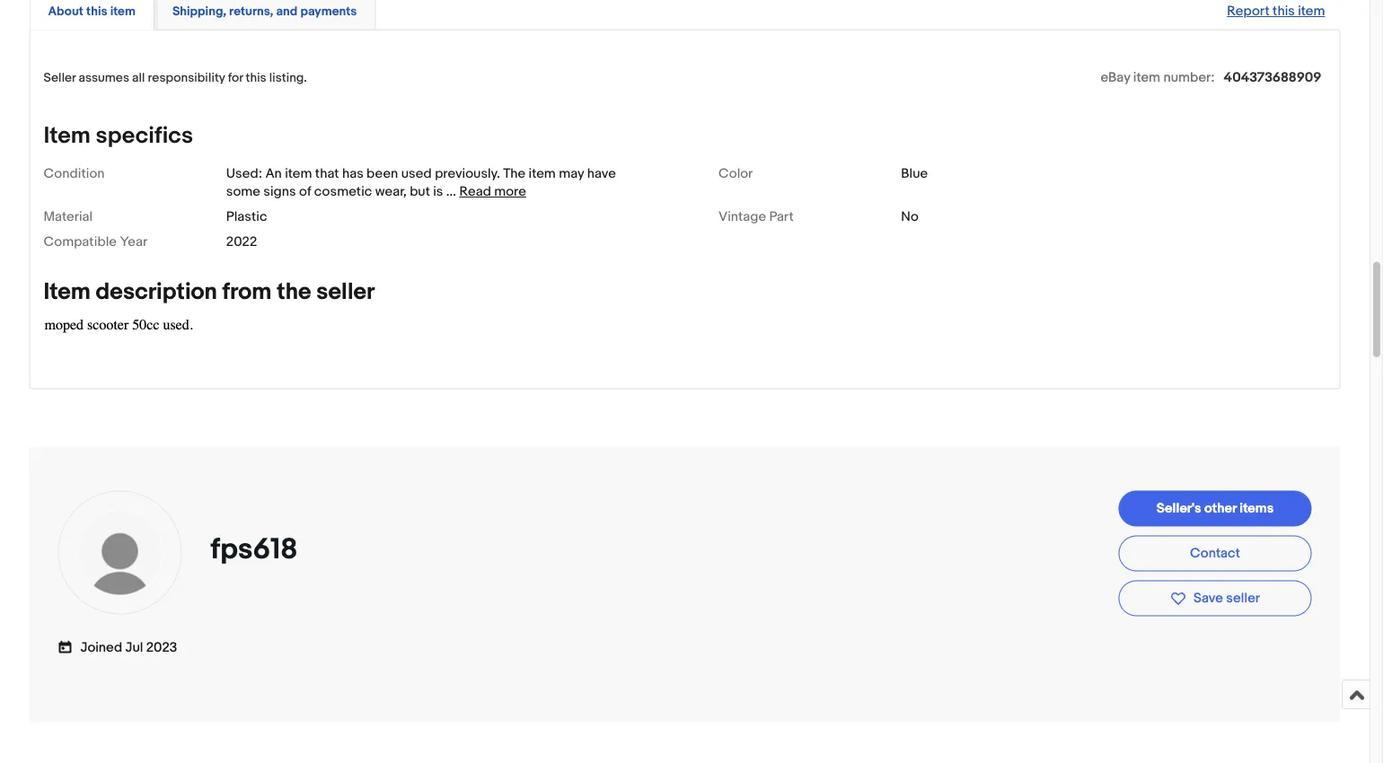 Task type: describe. For each thing, give the bounding box(es) containing it.
year
[[120, 234, 147, 250]]

all
[[132, 70, 145, 86]]

blue
[[901, 166, 928, 182]]

has
[[342, 166, 364, 182]]

about
[[48, 4, 83, 19]]

specifics
[[96, 122, 193, 150]]

jul
[[125, 640, 143, 656]]

from
[[222, 278, 272, 306]]

item for item specifics
[[44, 122, 91, 150]]

1 horizontal spatial this
[[246, 70, 266, 86]]

been
[[367, 166, 398, 182]]

report this item link
[[1218, 0, 1335, 28]]

responsibility
[[148, 70, 225, 86]]

plastic
[[226, 209, 267, 225]]

read more
[[459, 184, 526, 200]]

ebay item number: 404373688909
[[1101, 69, 1322, 86]]

ebay
[[1101, 69, 1131, 86]]

seller's other items link
[[1119, 491, 1312, 527]]

number:
[[1164, 69, 1215, 86]]

2023
[[146, 640, 177, 656]]

listing.
[[269, 70, 307, 86]]

used:
[[226, 166, 262, 182]]

wear,
[[375, 184, 407, 200]]

item for report this item
[[1298, 3, 1326, 19]]

more
[[494, 184, 526, 200]]

seller's
[[1157, 500, 1202, 516]]

returns,
[[229, 4, 273, 19]]

of
[[299, 184, 311, 200]]

compatible
[[44, 234, 117, 250]]

is
[[433, 184, 443, 200]]

have
[[587, 166, 616, 182]]

0 horizontal spatial seller
[[316, 278, 375, 306]]

read
[[459, 184, 491, 200]]

used: an item that has been used previously. the item may have some signs of cosmetic wear, but is ...
[[226, 166, 616, 200]]

shipping, returns, and payments
[[172, 4, 357, 19]]

description
[[96, 278, 217, 306]]

joined jul 2023
[[80, 640, 177, 656]]

fps618
[[211, 532, 298, 567]]

some
[[226, 184, 260, 200]]

part
[[769, 209, 794, 225]]

fps618 image
[[77, 510, 163, 596]]

contact link
[[1119, 536, 1312, 572]]

other
[[1205, 500, 1237, 516]]

assumes
[[79, 70, 129, 86]]

tab list containing about this item
[[29, 0, 1341, 30]]

for
[[228, 70, 243, 86]]

but
[[410, 184, 430, 200]]

payments
[[300, 4, 357, 19]]

2022
[[226, 234, 257, 250]]

items
[[1240, 500, 1274, 516]]

about this item button
[[48, 3, 136, 20]]



Task type: vqa. For each thing, say whether or not it's contained in the screenshot.
Plastic at the left of page
yes



Task type: locate. For each thing, give the bounding box(es) containing it.
1 vertical spatial seller
[[1227, 591, 1260, 607]]

1 vertical spatial item
[[44, 278, 91, 306]]

this right report
[[1273, 3, 1295, 19]]

this for about
[[86, 4, 107, 19]]

item specifics
[[44, 122, 193, 150]]

seller's other items
[[1157, 500, 1274, 516]]

0 vertical spatial seller
[[316, 278, 375, 306]]

about this item
[[48, 4, 136, 19]]

item right report
[[1298, 3, 1326, 19]]

and
[[276, 4, 298, 19]]

vintage
[[719, 209, 766, 225]]

item description from the seller
[[44, 278, 375, 306]]

2 item from the top
[[44, 278, 91, 306]]

used
[[401, 166, 432, 182]]

item for about this item
[[110, 4, 136, 19]]

tab list
[[29, 0, 1341, 30]]

this for report
[[1273, 3, 1295, 19]]

vintage part
[[719, 209, 794, 225]]

seller assumes all responsibility for this listing.
[[44, 70, 307, 86]]

that
[[315, 166, 339, 182]]

this right for
[[246, 70, 266, 86]]

1 item from the top
[[44, 122, 91, 150]]

2 horizontal spatial this
[[1273, 3, 1295, 19]]

report
[[1227, 3, 1270, 19]]

404373688909
[[1224, 69, 1322, 86]]

item down compatible
[[44, 278, 91, 306]]

item inside "link"
[[1298, 3, 1326, 19]]

seller inside button
[[1227, 591, 1260, 607]]

seller right the
[[316, 278, 375, 306]]

...
[[446, 184, 456, 200]]

1 horizontal spatial seller
[[1227, 591, 1260, 607]]

item up the condition
[[44, 122, 91, 150]]

material
[[44, 209, 93, 225]]

item right "the"
[[529, 166, 556, 182]]

the
[[277, 278, 311, 306]]

seller
[[316, 278, 375, 306], [1227, 591, 1260, 607]]

item right ebay
[[1134, 69, 1161, 86]]

item inside button
[[110, 4, 136, 19]]

item for used: an item that has been used previously. the item may have some signs of cosmetic wear, but is ...
[[285, 166, 312, 182]]

this
[[1273, 3, 1295, 19], [86, 4, 107, 19], [246, 70, 266, 86]]

no
[[901, 209, 919, 225]]

this right about
[[86, 4, 107, 19]]

save
[[1194, 591, 1224, 607]]

compatible year
[[44, 234, 147, 250]]

seller right save
[[1227, 591, 1260, 607]]

this inside report this item "link"
[[1273, 3, 1295, 19]]

save seller
[[1194, 591, 1260, 607]]

condition
[[44, 166, 105, 182]]

fps618 link
[[211, 532, 304, 567]]

color
[[719, 166, 753, 182]]

text__icon wrapper image
[[58, 638, 80, 655]]

this inside about this item button
[[86, 4, 107, 19]]

save seller button
[[1119, 581, 1312, 617]]

item up 'of'
[[285, 166, 312, 182]]

report this item
[[1227, 3, 1326, 19]]

shipping, returns, and payments button
[[172, 3, 357, 20]]

signs
[[263, 184, 296, 200]]

cosmetic
[[314, 184, 372, 200]]

item
[[1298, 3, 1326, 19], [110, 4, 136, 19], [1134, 69, 1161, 86], [285, 166, 312, 182], [529, 166, 556, 182]]

joined
[[80, 640, 122, 656]]

contact
[[1190, 545, 1241, 561]]

item right about
[[110, 4, 136, 19]]

previously.
[[435, 166, 500, 182]]

shipping,
[[172, 4, 226, 19]]

item
[[44, 122, 91, 150], [44, 278, 91, 306]]

item for item description from the seller
[[44, 278, 91, 306]]

seller
[[44, 70, 76, 86]]

an
[[265, 166, 282, 182]]

0 vertical spatial item
[[44, 122, 91, 150]]

read more button
[[459, 184, 526, 200]]

the
[[503, 166, 526, 182]]

0 horizontal spatial this
[[86, 4, 107, 19]]

may
[[559, 166, 584, 182]]



